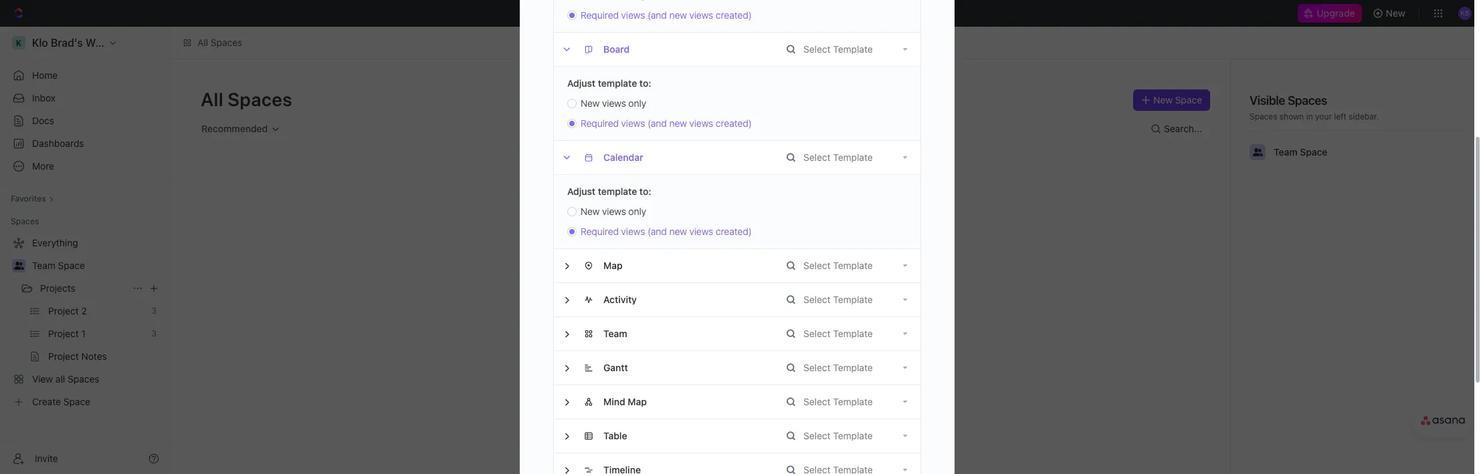Task type: describe. For each thing, give the bounding box(es) containing it.
select template button for mind map
[[787, 386, 921, 419]]

select template for mind map
[[803, 397, 873, 408]]

select template button for table
[[787, 420, 921, 454]]

space inside the sidebar navigation
[[58, 260, 85, 272]]

visible
[[1250, 94, 1285, 108]]

1 vertical spatial all spaces
[[201, 88, 292, 110]]

select for team
[[803, 328, 831, 340]]

2 (and from the top
[[648, 118, 667, 129]]

1 adjust template to: from the top
[[567, 78, 651, 89]]

2 only from the top
[[628, 206, 646, 217]]

spaces inside the sidebar navigation
[[11, 217, 39, 227]]

3 required from the top
[[581, 226, 619, 237]]

3 (and from the top
[[648, 226, 667, 237]]

user group image
[[14, 262, 24, 270]]

1 horizontal spatial team space
[[1274, 147, 1328, 158]]

new space
[[1153, 94, 1202, 106]]

0 vertical spatial search... button
[[530, 4, 912, 23]]

2 vertical spatial team
[[603, 328, 627, 340]]

select template for activity
[[803, 294, 873, 306]]

1 required views (and new views created) from the top
[[581, 9, 752, 21]]

2 created) from the top
[[716, 118, 752, 129]]

2 new from the top
[[669, 118, 687, 129]]

select template button for calendar
[[787, 141, 921, 175]]

team space inside the team space link
[[32, 260, 85, 272]]

docs link
[[5, 110, 165, 132]]

2 horizontal spatial space
[[1300, 147, 1328, 158]]

2 to: from the top
[[640, 186, 651, 197]]

favorites
[[11, 194, 46, 204]]

3 new from the top
[[669, 226, 687, 237]]

select template button for map
[[787, 250, 921, 283]]

table
[[603, 431, 627, 442]]

select template for board
[[803, 43, 873, 55]]

team space link
[[32, 256, 162, 277]]

projects link
[[40, 278, 127, 300]]

template for calendar
[[833, 152, 873, 163]]

your
[[1315, 112, 1332, 122]]

shown
[[1280, 112, 1304, 122]]

2 template from the top
[[598, 186, 637, 197]]

select template button for board
[[787, 33, 921, 66]]

2 new views only from the top
[[581, 206, 646, 217]]

sidebar.
[[1349, 112, 1379, 122]]

select template for calendar
[[803, 152, 873, 163]]

search... for search... button to the top
[[710, 7, 748, 19]]

0 vertical spatial map
[[603, 260, 623, 272]]

home link
[[5, 65, 165, 86]]

1 new views only from the top
[[581, 98, 646, 109]]

template for mind map
[[833, 397, 873, 408]]

mind map
[[603, 397, 647, 408]]

template for board
[[833, 43, 873, 55]]

1 adjust from the top
[[567, 78, 595, 89]]

visible spaces spaces shown in your left sidebar.
[[1250, 94, 1379, 122]]

select template for map
[[803, 260, 873, 272]]

3 required views (and new views created) from the top
[[581, 226, 752, 237]]

select for mind map
[[803, 397, 831, 408]]

1 only from the top
[[628, 98, 646, 109]]

0 vertical spatial all
[[197, 37, 208, 48]]

select template button for activity
[[787, 284, 921, 317]]

team inside the sidebar navigation
[[32, 260, 55, 272]]

1 new from the top
[[669, 9, 687, 21]]

2 vertical spatial all
[[673, 274, 683, 284]]

new inside button
[[1386, 7, 1406, 19]]

1 to: from the top
[[640, 78, 651, 89]]



Task type: locate. For each thing, give the bounding box(es) containing it.
1 vertical spatial team space
[[32, 260, 85, 272]]

1 select template from the top
[[803, 43, 873, 55]]

upgrade
[[1317, 7, 1355, 19]]

7 template from the top
[[833, 397, 873, 408]]

tree containing team space
[[5, 233, 165, 413]]

0 horizontal spatial map
[[603, 260, 623, 272]]

gantt
[[603, 363, 628, 374]]

search... for bottommost search... button
[[1164, 123, 1202, 134]]

5 select from the top
[[803, 328, 831, 340]]

team right user group icon
[[1274, 147, 1298, 158]]

team space
[[1274, 147, 1328, 158], [32, 260, 85, 272]]

upgrade link
[[1298, 4, 1362, 23]]

select template for table
[[803, 431, 873, 442]]

5 select template button from the top
[[787, 318, 921, 351]]

map
[[603, 260, 623, 272], [628, 397, 647, 408]]

1 vertical spatial all
[[201, 88, 223, 110]]

created)
[[716, 9, 752, 21], [716, 118, 752, 129], [716, 226, 752, 237]]

2 vertical spatial new
[[669, 226, 687, 237]]

adjust template to:
[[567, 78, 651, 89], [567, 186, 651, 197]]

1 vertical spatial map
[[628, 397, 647, 408]]

new
[[669, 9, 687, 21], [669, 118, 687, 129], [669, 226, 687, 237]]

team space up projects
[[32, 260, 85, 272]]

invite
[[35, 453, 58, 465]]

6 select from the top
[[803, 363, 831, 374]]

adjust template to: down board
[[567, 78, 651, 89]]

dashboards link
[[5, 133, 165, 155]]

4 select template from the top
[[803, 294, 873, 306]]

select for activity
[[803, 294, 831, 306]]

space inside button
[[1175, 94, 1202, 106]]

2 vertical spatial (and
[[648, 226, 667, 237]]

1 vertical spatial space
[[1300, 147, 1328, 158]]

2 vertical spatial created)
[[716, 226, 752, 237]]

0 vertical spatial search...
[[710, 7, 748, 19]]

template for activity
[[833, 294, 873, 306]]

1 required from the top
[[581, 9, 619, 21]]

board
[[603, 43, 630, 55]]

favorites button
[[5, 191, 59, 207]]

0 vertical spatial to:
[[640, 78, 651, 89]]

dashboards
[[32, 138, 84, 149]]

1 select template button from the top
[[787, 33, 921, 66]]

team
[[1274, 147, 1298, 158], [32, 260, 55, 272], [603, 328, 627, 340]]

1 (and from the top
[[648, 9, 667, 21]]

template down calendar
[[598, 186, 637, 197]]

8 select template button from the top
[[787, 420, 921, 454]]

search...
[[710, 7, 748, 19], [1164, 123, 1202, 134]]

new inside button
[[1153, 94, 1173, 106]]

home
[[32, 70, 58, 81]]

select template for gantt
[[803, 363, 873, 374]]

new space button
[[1133, 90, 1210, 111]]

template for gantt
[[833, 363, 873, 374]]

1 vertical spatial team
[[32, 260, 55, 272]]

0 horizontal spatial team
[[32, 260, 55, 272]]

projects
[[40, 283, 75, 294]]

1 vertical spatial template
[[598, 186, 637, 197]]

2 adjust template to: from the top
[[567, 186, 651, 197]]

required views (and new views created) up calendar
[[581, 118, 752, 129]]

map right mind
[[628, 397, 647, 408]]

0 vertical spatial team space
[[1274, 147, 1328, 158]]

template
[[598, 78, 637, 89], [598, 186, 637, 197]]

0 horizontal spatial search...
[[710, 7, 748, 19]]

1 template from the top
[[833, 43, 873, 55]]

adjust template to: down calendar
[[567, 186, 651, 197]]

only down calendar
[[628, 206, 646, 217]]

all spaces joined
[[673, 274, 738, 284]]

all
[[197, 37, 208, 48], [201, 88, 223, 110], [673, 274, 683, 284]]

0 horizontal spatial search... button
[[530, 4, 912, 23]]

template down board
[[598, 78, 637, 89]]

1 vertical spatial new views only
[[581, 206, 646, 217]]

8 template from the top
[[833, 431, 873, 442]]

6 template from the top
[[833, 363, 873, 374]]

inbox link
[[5, 88, 165, 109]]

adjust
[[567, 78, 595, 89], [567, 186, 595, 197]]

8 select from the top
[[803, 431, 831, 442]]

4 select template button from the top
[[787, 284, 921, 317]]

select template button for team
[[787, 318, 921, 351]]

required
[[581, 9, 619, 21], [581, 118, 619, 129], [581, 226, 619, 237]]

1 template from the top
[[598, 78, 637, 89]]

1 vertical spatial new
[[669, 118, 687, 129]]

1 vertical spatial required
[[581, 118, 619, 129]]

calendar
[[603, 152, 643, 163]]

1 created) from the top
[[716, 9, 752, 21]]

2 select template from the top
[[803, 152, 873, 163]]

3 select template from the top
[[803, 260, 873, 272]]

0 vertical spatial created)
[[716, 9, 752, 21]]

0 vertical spatial space
[[1175, 94, 1202, 106]]

all spaces
[[197, 37, 242, 48], [201, 88, 292, 110]]

select template button
[[787, 33, 921, 66], [787, 141, 921, 175], [787, 250, 921, 283], [787, 284, 921, 317], [787, 318, 921, 351], [787, 352, 921, 385], [787, 386, 921, 419], [787, 420, 921, 454]]

7 select template from the top
[[803, 397, 873, 408]]

0 vertical spatial adjust template to:
[[567, 78, 651, 89]]

inbox
[[32, 92, 56, 104]]

1 vertical spatial search...
[[1164, 123, 1202, 134]]

only up calendar
[[628, 98, 646, 109]]

2 vertical spatial required views (and new views created)
[[581, 226, 752, 237]]

7 select template button from the top
[[787, 386, 921, 419]]

template
[[833, 43, 873, 55], [833, 152, 873, 163], [833, 260, 873, 272], [833, 294, 873, 306], [833, 328, 873, 340], [833, 363, 873, 374], [833, 397, 873, 408], [833, 431, 873, 442]]

2 required views (and new views created) from the top
[[581, 118, 752, 129]]

in
[[1306, 112, 1313, 122]]

1 select from the top
[[803, 43, 831, 55]]

left
[[1334, 112, 1347, 122]]

2 vertical spatial space
[[58, 260, 85, 272]]

6 select template from the top
[[803, 363, 873, 374]]

mind
[[603, 397, 625, 408]]

1 vertical spatial to:
[[640, 186, 651, 197]]

2 select from the top
[[803, 152, 831, 163]]

2 adjust from the top
[[567, 186, 595, 197]]

2 horizontal spatial team
[[1274, 147, 1298, 158]]

sidebar navigation
[[0, 27, 171, 475]]

0 horizontal spatial space
[[58, 260, 85, 272]]

(and
[[648, 9, 667, 21], [648, 118, 667, 129], [648, 226, 667, 237]]

select for map
[[803, 260, 831, 272]]

1 vertical spatial required views (and new views created)
[[581, 118, 752, 129]]

tree inside the sidebar navigation
[[5, 233, 165, 413]]

team right user group image
[[32, 260, 55, 272]]

0 horizontal spatial team space
[[32, 260, 85, 272]]

new
[[1386, 7, 1406, 19], [1153, 94, 1173, 106], [581, 98, 600, 109], [581, 206, 600, 217]]

0 vertical spatial team
[[1274, 147, 1298, 158]]

0 vertical spatial new
[[669, 9, 687, 21]]

new views only
[[581, 98, 646, 109], [581, 206, 646, 217]]

select template
[[803, 43, 873, 55], [803, 152, 873, 163], [803, 260, 873, 272], [803, 294, 873, 306], [803, 328, 873, 340], [803, 363, 873, 374], [803, 397, 873, 408], [803, 431, 873, 442]]

select
[[803, 43, 831, 55], [803, 152, 831, 163], [803, 260, 831, 272], [803, 294, 831, 306], [803, 328, 831, 340], [803, 363, 831, 374], [803, 397, 831, 408], [803, 431, 831, 442]]

new views only down board
[[581, 98, 646, 109]]

3 template from the top
[[833, 260, 873, 272]]

2 template from the top
[[833, 152, 873, 163]]

required views (and new views created)
[[581, 9, 752, 21], [581, 118, 752, 129], [581, 226, 752, 237]]

required views (and new views created) up board
[[581, 9, 752, 21]]

0 vertical spatial only
[[628, 98, 646, 109]]

8 select template from the top
[[803, 431, 873, 442]]

1 horizontal spatial search...
[[1164, 123, 1202, 134]]

template for table
[[833, 431, 873, 442]]

5 select template from the top
[[803, 328, 873, 340]]

6 select template button from the top
[[787, 352, 921, 385]]

new button
[[1367, 3, 1414, 24]]

1 horizontal spatial map
[[628, 397, 647, 408]]

views
[[621, 9, 645, 21], [689, 9, 713, 21], [602, 98, 626, 109], [621, 118, 645, 129], [689, 118, 713, 129], [602, 206, 626, 217], [621, 226, 645, 237], [689, 226, 713, 237]]

required views (and new views created) up the all spaces joined
[[581, 226, 752, 237]]

1 vertical spatial (and
[[648, 118, 667, 129]]

joined
[[715, 274, 738, 284]]

select template for team
[[803, 328, 873, 340]]

1 vertical spatial created)
[[716, 118, 752, 129]]

1 horizontal spatial space
[[1175, 94, 1202, 106]]

1 horizontal spatial search... button
[[1145, 118, 1210, 140]]

0 vertical spatial all spaces
[[197, 37, 242, 48]]

new views only down calendar
[[581, 206, 646, 217]]

4 template from the top
[[833, 294, 873, 306]]

0 vertical spatial required views (and new views created)
[[581, 9, 752, 21]]

template for team
[[833, 328, 873, 340]]

2 select template button from the top
[[787, 141, 921, 175]]

2 vertical spatial required
[[581, 226, 619, 237]]

7 select from the top
[[803, 397, 831, 408]]

select template button for gantt
[[787, 352, 921, 385]]

user group image
[[1253, 149, 1263, 157]]

spaces
[[211, 37, 242, 48], [228, 88, 292, 110], [1288, 94, 1327, 108], [1250, 112, 1277, 122], [11, 217, 39, 227], [685, 274, 713, 284]]

0 vertical spatial (and
[[648, 9, 667, 21]]

0 vertical spatial adjust
[[567, 78, 595, 89]]

activity
[[603, 294, 637, 306]]

0 vertical spatial required
[[581, 9, 619, 21]]

to:
[[640, 78, 651, 89], [640, 186, 651, 197]]

tree
[[5, 233, 165, 413]]

1 vertical spatial adjust template to:
[[567, 186, 651, 197]]

team space down shown
[[1274, 147, 1328, 158]]

5 template from the top
[[833, 328, 873, 340]]

team up gantt
[[603, 328, 627, 340]]

2 required from the top
[[581, 118, 619, 129]]

space
[[1175, 94, 1202, 106], [1300, 147, 1328, 158], [58, 260, 85, 272]]

4 select from the top
[[803, 294, 831, 306]]

select for gantt
[[803, 363, 831, 374]]

3 created) from the top
[[716, 226, 752, 237]]

1 vertical spatial only
[[628, 206, 646, 217]]

0 vertical spatial new views only
[[581, 98, 646, 109]]

3 select from the top
[[803, 260, 831, 272]]

3 select template button from the top
[[787, 250, 921, 283]]

select for calendar
[[803, 152, 831, 163]]

docs
[[32, 115, 54, 126]]

search... button
[[530, 4, 912, 23], [1145, 118, 1210, 140]]

0 vertical spatial template
[[598, 78, 637, 89]]

1 vertical spatial adjust
[[567, 186, 595, 197]]

select for board
[[803, 43, 831, 55]]

1 vertical spatial search... button
[[1145, 118, 1210, 140]]

select for table
[[803, 431, 831, 442]]

template for map
[[833, 260, 873, 272]]

only
[[628, 98, 646, 109], [628, 206, 646, 217]]

map up activity
[[603, 260, 623, 272]]

1 horizontal spatial team
[[603, 328, 627, 340]]



Task type: vqa. For each thing, say whether or not it's contained in the screenshot.
Home
yes



